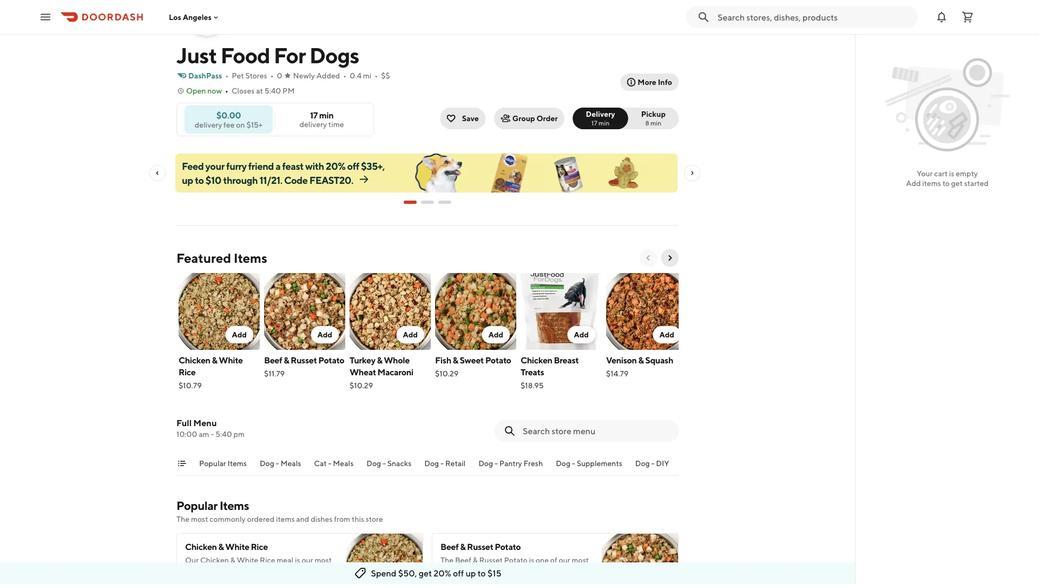 Task type: locate. For each thing, give the bounding box(es) containing it.
0 vertical spatial 20%
[[326, 160, 346, 172]]

dog for dog - meals
[[260, 459, 274, 468]]

1 dog from the left
[[260, 459, 274, 468]]

5:40
[[265, 86, 281, 95], [216, 430, 232, 439]]

$10.29 down wheat
[[350, 381, 373, 390]]

dog - retail
[[425, 459, 466, 468]]

0 horizontal spatial rice
[[179, 367, 196, 378]]

dog inside dog - snacks button
[[367, 459, 381, 468]]

rice up $10.79
[[179, 367, 196, 378]]

1 vertical spatial beef
[[441, 542, 459, 552]]

add button up breast
[[568, 326, 595, 344]]

- left pantry
[[495, 459, 498, 468]]

dishes
[[311, 515, 333, 524]]

add up breast
[[574, 330, 589, 339]]

add up whole
[[403, 330, 418, 339]]

up
[[182, 174, 193, 186], [466, 569, 476, 579]]

2 dog from the left
[[367, 459, 381, 468]]

items up commonly
[[220, 499, 249, 513]]

1 horizontal spatial min
[[599, 119, 610, 127]]

white for chicken & white rice $10.79
[[219, 355, 243, 366]]

- left snacks
[[383, 459, 386, 468]]

0.4 mi • $$
[[350, 71, 390, 80]]

11/21.
[[260, 174, 282, 186]]

min right 8
[[651, 119, 662, 127]]

add button up the beef & russet potato $11.79
[[311, 326, 339, 344]]

delivery
[[300, 120, 327, 129], [195, 120, 222, 129]]

beef for beef & russet potato
[[441, 542, 459, 552]]

dog - diy button
[[635, 459, 669, 476]]

& for chicken & white rice
[[212, 355, 217, 366]]

0 horizontal spatial beef
[[264, 355, 282, 366]]

items left and
[[276, 515, 295, 524]]

17 down delivery
[[592, 119, 597, 127]]

- for dog - retail
[[441, 459, 444, 468]]

rice
[[179, 367, 196, 378], [251, 542, 268, 552]]

0 horizontal spatial to
[[195, 174, 204, 186]]

4 add button from the left
[[482, 326, 510, 344]]

pet
[[232, 71, 244, 80]]

popular inside button
[[199, 459, 226, 468]]

delivery inside $0.00 delivery fee on $15+
[[195, 120, 222, 129]]

get right '$50,'
[[419, 569, 432, 579]]

ordered
[[247, 515, 275, 524]]

min inside delivery 17 min
[[599, 119, 610, 127]]

• left 0
[[270, 71, 274, 80]]

1 vertical spatial $10.29
[[350, 381, 373, 390]]

add button up whole
[[396, 326, 424, 344]]

- for dog - snacks
[[383, 459, 386, 468]]

1 horizontal spatial up
[[466, 569, 476, 579]]

beef up the spend $50, get 20% off up to $15
[[441, 542, 459, 552]]

items
[[234, 250, 267, 266], [228, 459, 247, 468], [220, 499, 249, 513]]

add for chicken & white rice
[[232, 330, 247, 339]]

squash
[[645, 355, 673, 366]]

popular up most
[[176, 499, 218, 513]]

0 horizontal spatial 17
[[310, 110, 318, 120]]

group
[[513, 114, 535, 123]]

dog for dog - snacks
[[367, 459, 381, 468]]

chicken
[[179, 355, 210, 366], [521, 355, 553, 366], [185, 542, 217, 552]]

delivery inside 17 min delivery time
[[300, 120, 327, 129]]

add up the squash
[[660, 330, 675, 339]]

0 vertical spatial popular
[[199, 459, 226, 468]]

0 horizontal spatial up
[[182, 174, 193, 186]]

0 vertical spatial russet
[[291, 355, 317, 366]]

add up fish & sweet potato $10.29
[[489, 330, 503, 339]]

to inside feed your furry friend a feast with 20% off $35+, up to $10 through 11/21. code feast20.
[[195, 174, 204, 186]]

• left 0.4
[[343, 71, 347, 80]]

17 inside 17 min delivery time
[[310, 110, 318, 120]]

2 meals from the left
[[333, 459, 354, 468]]

chicken & white rice image down featured items heading
[[179, 273, 260, 350]]

macaroni
[[378, 367, 413, 378]]

for
[[274, 42, 306, 68]]

dog right fresh
[[556, 459, 571, 468]]

add for beef & russet potato
[[317, 330, 332, 339]]

dog left pantry
[[479, 459, 493, 468]]

open menu image
[[39, 11, 52, 24]]

off down beef & russet potato
[[453, 569, 464, 579]]

dog - snacks button
[[367, 459, 412, 476]]

group order
[[513, 114, 558, 123]]

store
[[366, 515, 383, 524]]

5:40 left pm
[[216, 430, 232, 439]]

potato inside the beef & russet potato $11.79
[[318, 355, 344, 366]]

& for fish & sweet potato
[[453, 355, 458, 366]]

up down feed
[[182, 174, 193, 186]]

rice for chicken & white rice
[[251, 542, 268, 552]]

$10
[[206, 174, 221, 186]]

1 vertical spatial items
[[276, 515, 295, 524]]

items inside featured items heading
[[234, 250, 267, 266]]

0 vertical spatial get
[[951, 179, 963, 188]]

& for turkey & whole wheat macaroni
[[377, 355, 382, 366]]

0 vertical spatial $10.29
[[435, 369, 459, 378]]

potato up the '$15'
[[495, 542, 521, 552]]

$10.29
[[435, 369, 459, 378], [350, 381, 373, 390]]

dog inside dog - supplements button
[[556, 459, 571, 468]]

0 horizontal spatial beef & russet potato image
[[264, 273, 345, 350]]

• right mi
[[375, 71, 378, 80]]

3 dog from the left
[[425, 459, 439, 468]]

$18.95
[[521, 381, 544, 390]]

1 horizontal spatial to
[[478, 569, 486, 579]]

dog left retail
[[425, 459, 439, 468]]

dog inside button
[[425, 459, 439, 468]]

1 horizontal spatial rice
[[251, 542, 268, 552]]

off left $35+,
[[347, 160, 359, 172]]

Store search: begin typing to search for stores available on DoorDash text field
[[718, 11, 912, 23]]

dog for dog - pantry fresh
[[479, 459, 493, 468]]

0 horizontal spatial items
[[276, 515, 295, 524]]

chicken & white rice image down store
[[346, 534, 423, 585]]

1 vertical spatial items
[[228, 459, 247, 468]]

add up 'chicken & white rice $10.79'
[[232, 330, 247, 339]]

& inside 'chicken & white rice $10.79'
[[212, 355, 217, 366]]

min down added
[[319, 110, 334, 120]]

meals left cat on the left bottom of page
[[281, 459, 301, 468]]

show menu categories image
[[178, 460, 186, 468]]

beef & russet potato image
[[264, 273, 345, 350], [602, 534, 679, 585]]

chicken down most
[[185, 542, 217, 552]]

- left retail
[[441, 459, 444, 468]]

- left diy
[[651, 459, 655, 468]]

& inside the venison & squash $14.79
[[639, 355, 644, 366]]

friend
[[248, 160, 274, 172]]

delivery left time
[[300, 120, 327, 129]]

2 add button from the left
[[311, 326, 339, 344]]

popular for popular items the most commonly ordered items and dishes from this store
[[176, 499, 218, 513]]

0 vertical spatial off
[[347, 160, 359, 172]]

- right am on the left of the page
[[211, 430, 214, 439]]

rice down ordered
[[251, 542, 268, 552]]

potato right sweet on the left
[[485, 355, 511, 366]]

add inside "your cart is empty add items to get started"
[[906, 179, 921, 188]]

newly
[[293, 71, 315, 80]]

17 left time
[[310, 110, 318, 120]]

0 horizontal spatial 20%
[[326, 160, 346, 172]]

0 vertical spatial up
[[182, 174, 193, 186]]

5:40 inside full menu 10:00 am - 5:40 pm
[[216, 430, 232, 439]]

dog right popular items at bottom left
[[260, 459, 274, 468]]

items right featured
[[234, 250, 267, 266]]

1 vertical spatial popular
[[176, 499, 218, 513]]

2 horizontal spatial min
[[651, 119, 662, 127]]

at
[[256, 86, 263, 95]]

1 horizontal spatial off
[[453, 569, 464, 579]]

- left supplements
[[572, 459, 575, 468]]

russet
[[291, 355, 317, 366], [467, 542, 493, 552]]

russet for beef & russet potato $11.79
[[291, 355, 317, 366]]

and
[[296, 515, 309, 524]]

popular inside popular items the most commonly ordered items and dishes from this store
[[176, 499, 218, 513]]

1 vertical spatial russet
[[467, 542, 493, 552]]

1 vertical spatial rice
[[251, 542, 268, 552]]

min for delivery
[[599, 119, 610, 127]]

meals for cat - meals
[[333, 459, 354, 468]]

save
[[462, 114, 479, 123]]

delivery left fee
[[195, 120, 222, 129]]

furry
[[226, 160, 247, 172]]

1 add button from the left
[[225, 326, 253, 344]]

open
[[186, 86, 206, 95]]

code
[[284, 174, 308, 186]]

1 vertical spatial up
[[466, 569, 476, 579]]

beef inside the beef & russet potato $11.79
[[264, 355, 282, 366]]

save button
[[440, 108, 486, 129]]

20% up feast20.
[[326, 160, 346, 172]]

chicken inside chicken breast treats $18.95
[[521, 355, 553, 366]]

on
[[236, 120, 245, 129]]

items for featured items
[[234, 250, 267, 266]]

1 vertical spatial chicken & white rice image
[[346, 534, 423, 585]]

white for chicken & white rice
[[225, 542, 249, 552]]

1 horizontal spatial items
[[923, 179, 941, 188]]

meals right cat on the left bottom of page
[[333, 459, 354, 468]]

0 vertical spatial items
[[234, 250, 267, 266]]

1 horizontal spatial russet
[[467, 542, 493, 552]]

0 horizontal spatial min
[[319, 110, 334, 120]]

select promotional banner element
[[404, 193, 451, 212]]

feed your furry friend a feast with 20% off $35+, up to $10 through 11/21. code feast20.
[[182, 160, 385, 186]]

1 vertical spatial off
[[453, 569, 464, 579]]

dashpass •
[[188, 71, 229, 80]]

- for dog - supplements
[[572, 459, 575, 468]]

dog inside dog - meals button
[[260, 459, 274, 468]]

chicken & white rice image
[[179, 273, 260, 350], [346, 534, 423, 585]]

group order button
[[494, 108, 564, 129]]

2 horizontal spatial to
[[943, 179, 950, 188]]

white inside 'chicken & white rice $10.79'
[[219, 355, 243, 366]]

add up the beef & russet potato $11.79
[[317, 330, 332, 339]]

- for dog - meals
[[276, 459, 279, 468]]

1 horizontal spatial 20%
[[434, 569, 451, 579]]

20% right '$50,'
[[434, 569, 451, 579]]

stores
[[245, 71, 267, 80]]

4 dog from the left
[[479, 459, 493, 468]]

5 add button from the left
[[568, 326, 595, 344]]

dog inside dog - diy button
[[635, 459, 650, 468]]

order methods option group
[[573, 108, 679, 129]]

add for turkey & whole wheat macaroni
[[403, 330, 418, 339]]

add button up the squash
[[653, 326, 681, 344]]

beef up $11.79 on the bottom left of page
[[264, 355, 282, 366]]

1 vertical spatial 20%
[[434, 569, 451, 579]]

more info button
[[621, 74, 679, 91]]

just food for dogs image
[[186, 0, 227, 35]]

chicken up $10.79
[[179, 355, 210, 366]]

dog - meals
[[260, 459, 301, 468]]

1 horizontal spatial 5:40
[[265, 86, 281, 95]]

potato left turkey
[[318, 355, 344, 366]]

supplements
[[577, 459, 622, 468]]

add
[[906, 179, 921, 188], [232, 330, 247, 339], [317, 330, 332, 339], [403, 330, 418, 339], [489, 330, 503, 339], [574, 330, 589, 339], [660, 330, 675, 339]]

1 horizontal spatial meals
[[333, 459, 354, 468]]

get down is at the right top
[[951, 179, 963, 188]]

& inside turkey & whole wheat macaroni $10.29
[[377, 355, 382, 366]]

dog - supplements button
[[556, 459, 622, 476]]

dog inside "dog - pantry fresh" button
[[479, 459, 493, 468]]

beef for beef & russet potato $11.79
[[264, 355, 282, 366]]

0 horizontal spatial chicken & white rice image
[[179, 273, 260, 350]]

3 add button from the left
[[396, 326, 424, 344]]

dog left snacks
[[367, 459, 381, 468]]

to inside "your cart is empty add items to get started"
[[943, 179, 950, 188]]

1 horizontal spatial $10.29
[[435, 369, 459, 378]]

1 horizontal spatial beef
[[441, 542, 459, 552]]

- left cat on the left bottom of page
[[276, 459, 279, 468]]

17
[[310, 110, 318, 120], [592, 119, 597, 127]]

min for pickup
[[651, 119, 662, 127]]

6 add button from the left
[[653, 326, 681, 344]]

los angeles
[[169, 13, 212, 22]]

5:40 right at
[[265, 86, 281, 95]]

min inside 17 min delivery time
[[319, 110, 334, 120]]

items down your on the top right of the page
[[923, 179, 941, 188]]

0 horizontal spatial $10.29
[[350, 381, 373, 390]]

1 horizontal spatial get
[[951, 179, 963, 188]]

info
[[658, 78, 672, 87]]

None radio
[[573, 108, 628, 129], [622, 108, 679, 129], [573, 108, 628, 129], [622, 108, 679, 129]]

popular down am on the left of the page
[[199, 459, 226, 468]]

0 vertical spatial beef
[[264, 355, 282, 366]]

whole
[[384, 355, 410, 366]]

add down your on the top right of the page
[[906, 179, 921, 188]]

add button up sweet on the left
[[482, 326, 510, 344]]

to left $10
[[195, 174, 204, 186]]

2 vertical spatial items
[[220, 499, 249, 513]]

up inside feed your furry friend a feast with 20% off $35+, up to $10 through 11/21. code feast20.
[[182, 174, 193, 186]]

items down pm
[[228, 459, 247, 468]]

1 horizontal spatial delivery
[[300, 120, 327, 129]]

am
[[199, 430, 209, 439]]

items inside popular items the most commonly ordered items and dishes from this store
[[220, 499, 249, 513]]

potato inside fish & sweet potato $10.29
[[485, 355, 511, 366]]

turkey
[[350, 355, 375, 366]]

min inside pickup 8 min
[[651, 119, 662, 127]]

8
[[645, 119, 649, 127]]

items inside the popular items button
[[228, 459, 247, 468]]

open now
[[186, 86, 222, 95]]

venison
[[606, 355, 637, 366]]

$10.29 inside turkey & whole wheat macaroni $10.29
[[350, 381, 373, 390]]

now
[[207, 86, 222, 95]]

popular
[[199, 459, 226, 468], [176, 499, 218, 513]]

with
[[305, 160, 324, 172]]

0 horizontal spatial off
[[347, 160, 359, 172]]

6 dog from the left
[[635, 459, 650, 468]]

potato
[[318, 355, 344, 366], [485, 355, 511, 366], [495, 542, 521, 552]]

cat - meals button
[[314, 459, 354, 476]]

1 meals from the left
[[281, 459, 301, 468]]

add button up 'chicken & white rice $10.79'
[[225, 326, 253, 344]]

1 vertical spatial 5:40
[[216, 430, 232, 439]]

0 vertical spatial white
[[219, 355, 243, 366]]

most
[[191, 515, 208, 524]]

0 items, open order cart image
[[961, 11, 974, 24]]

& inside fish & sweet potato $10.29
[[453, 355, 458, 366]]

russet inside the beef & russet potato $11.79
[[291, 355, 317, 366]]

add button
[[225, 326, 253, 344], [311, 326, 339, 344], [396, 326, 424, 344], [482, 326, 510, 344], [568, 326, 595, 344], [653, 326, 681, 344]]

chicken breast treats image
[[521, 273, 602, 350]]

1 vertical spatial get
[[419, 569, 432, 579]]

& for venison & squash
[[639, 355, 644, 366]]

0 horizontal spatial russet
[[291, 355, 317, 366]]

items
[[923, 179, 941, 188], [276, 515, 295, 524]]

off
[[347, 160, 359, 172], [453, 569, 464, 579]]

empty
[[956, 169, 978, 178]]

fresh
[[524, 459, 543, 468]]

beef & russet potato $11.79
[[264, 355, 344, 378]]

to left the '$15'
[[478, 569, 486, 579]]

min down delivery
[[599, 119, 610, 127]]

pet stores
[[232, 71, 267, 80]]

1 vertical spatial white
[[225, 542, 249, 552]]

- right cat on the left bottom of page
[[328, 459, 332, 468]]

1 horizontal spatial beef & russet potato image
[[602, 534, 679, 585]]

5 dog from the left
[[556, 459, 571, 468]]

beef
[[264, 355, 282, 366], [441, 542, 459, 552]]

0 horizontal spatial meals
[[281, 459, 301, 468]]

cart
[[934, 169, 948, 178]]

add for fish & sweet potato
[[489, 330, 503, 339]]

turkey & whole wheat macaroni $10.29
[[350, 355, 413, 390]]

the
[[176, 515, 190, 524]]

0 horizontal spatial 5:40
[[216, 430, 232, 439]]

0 horizontal spatial delivery
[[195, 120, 222, 129]]

up left the '$15'
[[466, 569, 476, 579]]

0 vertical spatial rice
[[179, 367, 196, 378]]

chicken inside 'chicken & white rice $10.79'
[[179, 355, 210, 366]]

dog left diy
[[635, 459, 650, 468]]

chicken breast treats $18.95
[[521, 355, 579, 390]]

chicken up treats
[[521, 355, 553, 366]]

& inside the beef & russet potato $11.79
[[284, 355, 289, 366]]

add button for chicken & white rice
[[225, 326, 253, 344]]

$10.29 down fish
[[435, 369, 459, 378]]

rice inside 'chicken & white rice $10.79'
[[179, 367, 196, 378]]

fish
[[435, 355, 451, 366]]

cat - meals
[[314, 459, 354, 468]]

0 vertical spatial items
[[923, 179, 941, 188]]

- inside button
[[441, 459, 444, 468]]

to down cart
[[943, 179, 950, 188]]

1 horizontal spatial chicken & white rice image
[[346, 534, 423, 585]]

retail
[[445, 459, 466, 468]]

1 horizontal spatial 17
[[592, 119, 597, 127]]

0 vertical spatial 5:40
[[265, 86, 281, 95]]



Task type: vqa. For each thing, say whether or not it's contained in the screenshot.
Beef & Russet Potato's &
yes



Task type: describe. For each thing, give the bounding box(es) containing it.
feed
[[182, 160, 204, 172]]

$11.79
[[264, 369, 285, 378]]

cat
[[314, 459, 327, 468]]

$15
[[488, 569, 502, 579]]

- inside full menu 10:00 am - 5:40 pm
[[211, 430, 214, 439]]

is
[[949, 169, 955, 178]]

rice for chicken & white rice $10.79
[[179, 367, 196, 378]]

meals for dog - meals
[[281, 459, 301, 468]]

dog - diy
[[635, 459, 669, 468]]

russet for beef & russet potato
[[467, 542, 493, 552]]

featured items
[[176, 250, 267, 266]]

venison & squash image
[[606, 273, 688, 350]]

featured items heading
[[176, 250, 267, 267]]

breast
[[554, 355, 579, 366]]

started
[[965, 179, 989, 188]]

next button of carousel image
[[666, 254, 675, 263]]

spend
[[371, 569, 397, 579]]

los
[[169, 13, 181, 22]]

your
[[917, 169, 933, 178]]

beef & russet potato
[[441, 542, 521, 552]]

fish & sweet potato $10.29
[[435, 355, 511, 378]]

menu
[[193, 418, 217, 428]]

snacks
[[387, 459, 412, 468]]

$10.29 inside fish & sweet potato $10.29
[[435, 369, 459, 378]]

your
[[205, 160, 225, 172]]

popular for popular items
[[199, 459, 226, 468]]

dog - retail button
[[425, 459, 466, 476]]

pickup 8 min
[[641, 110, 666, 127]]

items inside "your cart is empty add items to get started"
[[923, 179, 941, 188]]

popular items
[[199, 459, 247, 468]]

• left pet
[[225, 71, 229, 80]]

diy
[[656, 459, 669, 468]]

$35+,
[[361, 160, 385, 172]]

$50,
[[398, 569, 417, 579]]

items for popular items
[[228, 459, 247, 468]]

notification bell image
[[935, 11, 948, 24]]

mi
[[363, 71, 372, 80]]

more
[[638, 78, 657, 87]]

dog for dog - diy
[[635, 459, 650, 468]]

dog - pantry fresh
[[479, 459, 543, 468]]

add button for turkey & whole wheat macaroni
[[396, 326, 424, 344]]

previous button of carousel image
[[644, 254, 653, 263]]

to for spend $50, get 20% off up to $15
[[478, 569, 486, 579]]

venison & squash $14.79
[[606, 355, 673, 378]]

- for dog - diy
[[651, 459, 655, 468]]

dog - meals button
[[260, 459, 301, 476]]

dashpass
[[188, 71, 222, 80]]

spend $50, get 20% off up to $15
[[371, 569, 502, 579]]

& for beef & russet potato
[[284, 355, 289, 366]]

full menu 10:00 am - 5:40 pm
[[176, 418, 245, 439]]

add for chicken breast treats
[[574, 330, 589, 339]]

commonly
[[210, 515, 246, 524]]

popular items the most commonly ordered items and dishes from this store
[[176, 499, 383, 524]]

your cart is empty add items to get started
[[906, 169, 989, 188]]

off inside feed your furry friend a feast with 20% off $35+, up to $10 through 11/21. code feast20.
[[347, 160, 359, 172]]

pm
[[234, 430, 245, 439]]

dog - supplements
[[556, 459, 622, 468]]

$0.00 delivery fee on $15+
[[195, 110, 263, 129]]

items inside popular items the most commonly ordered items and dishes from this store
[[276, 515, 295, 524]]

time
[[328, 120, 344, 129]]

$$
[[381, 71, 390, 80]]

fee
[[224, 120, 235, 129]]

through
[[223, 174, 258, 186]]

delivery
[[586, 110, 615, 119]]

food
[[221, 42, 270, 68]]

20% inside feed your furry friend a feast with 20% off $35+, up to $10 through 11/21. code feast20.
[[326, 160, 346, 172]]

$14.79
[[606, 369, 629, 378]]

order
[[537, 114, 558, 123]]

feast20.
[[309, 174, 354, 186]]

dog for dog - supplements
[[556, 459, 571, 468]]

- for cat - meals
[[328, 459, 332, 468]]

to for your cart is empty add items to get started
[[943, 179, 950, 188]]

17 min delivery time
[[300, 110, 344, 129]]

$15+
[[247, 120, 263, 129]]

pickup
[[641, 110, 666, 119]]

delivery 17 min
[[586, 110, 615, 127]]

a
[[276, 160, 281, 172]]

feast
[[282, 160, 304, 172]]

just food for dogs
[[176, 42, 359, 68]]

10:00
[[176, 430, 197, 439]]

dog - pantry fresh button
[[479, 459, 543, 476]]

add button for chicken breast treats
[[568, 326, 595, 344]]

- for dog - pantry fresh
[[495, 459, 498, 468]]

• closes at 5:40 pm
[[225, 86, 295, 95]]

add button for fish & sweet potato
[[482, 326, 510, 344]]

added
[[317, 71, 340, 80]]

turkey & whole wheat macaroni image
[[350, 273, 431, 350]]

get inside "your cart is empty add items to get started"
[[951, 179, 963, 188]]

just
[[176, 42, 217, 68]]

17 inside delivery 17 min
[[592, 119, 597, 127]]

add button for beef & russet potato
[[311, 326, 339, 344]]

los angeles button
[[169, 13, 220, 22]]

chicken for chicken breast treats
[[521, 355, 553, 366]]

this
[[352, 515, 364, 524]]

newly added •
[[293, 71, 347, 80]]

$0.00
[[216, 110, 241, 120]]

1 vertical spatial beef & russet potato image
[[602, 534, 679, 585]]

$10.79
[[179, 381, 202, 390]]

from
[[334, 515, 350, 524]]

0 horizontal spatial get
[[419, 569, 432, 579]]

dogs
[[309, 42, 359, 68]]

Item Search search field
[[523, 425, 670, 437]]

0 vertical spatial beef & russet potato image
[[264, 273, 345, 350]]

add for venison & squash
[[660, 330, 675, 339]]

fish & sweet potato image
[[435, 273, 516, 350]]

dog for dog - retail
[[425, 459, 439, 468]]

treats
[[521, 367, 544, 378]]

sweet
[[460, 355, 484, 366]]

full
[[176, 418, 192, 428]]

add button for venison & squash
[[653, 326, 681, 344]]

potato for beef & russet potato
[[318, 355, 344, 366]]

items for popular items the most commonly ordered items and dishes from this store
[[220, 499, 249, 513]]

0
[[277, 71, 282, 80]]

• right now
[[225, 86, 228, 95]]

0 vertical spatial chicken & white rice image
[[179, 273, 260, 350]]

chicken & white rice
[[185, 542, 268, 552]]

chicken for chicken & white rice
[[179, 355, 210, 366]]

featured
[[176, 250, 231, 266]]

dog - snacks
[[367, 459, 412, 468]]

popular items button
[[199, 459, 247, 476]]

potato for fish & sweet potato
[[485, 355, 511, 366]]



